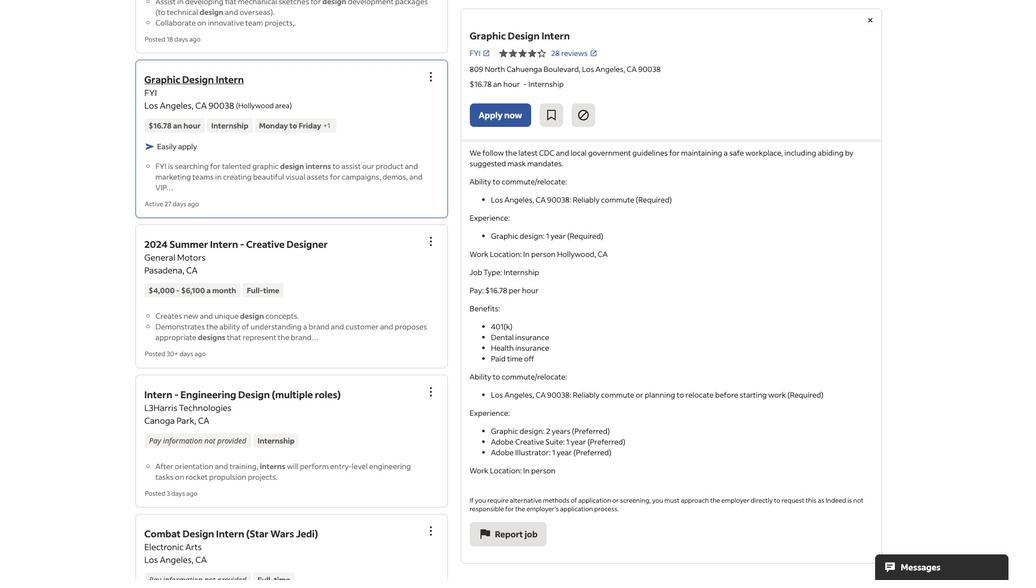 Task type: vqa. For each thing, say whether or not it's contained in the screenshot.
Fine in 'Goldsmith Fox Fine Jewelry Glendale, CA 91206 ( Glendale area )'
no



Task type: locate. For each thing, give the bounding box(es) containing it.
1 vertical spatial commute/relocate:
[[502, 372, 567, 382]]

close job details image
[[864, 14, 877, 27]]

new
[[184, 311, 198, 321]]

jedi)
[[296, 527, 318, 540]]

0 vertical spatial design
[[200, 7, 224, 17]]

1 vertical spatial commute
[[601, 390, 634, 400]]

2 vertical spatial posted
[[145, 490, 165, 498]]

2 horizontal spatial a
[[724, 148, 728, 158]]

(
[[236, 101, 238, 110]]

friday
[[299, 121, 321, 131]]

(required) down we follow the latest cdc and local government guidelines for maintaining a safe workplace, including abiding by suggested mask mandates.
[[636, 195, 672, 205]]

2 commute/relocate: from the top
[[502, 372, 567, 382]]

1 in from the top
[[523, 249, 530, 259]]

an up easily apply
[[173, 121, 182, 131]]

not left provided
[[204, 436, 215, 446]]

2 vertical spatial hour
[[522, 285, 539, 296]]

electronic
[[144, 541, 184, 553]]

1 person from the top
[[531, 249, 556, 259]]

1 horizontal spatial time
[[507, 354, 523, 364]]

hour down cahuenga
[[503, 79, 520, 89]]

you right if
[[475, 497, 486, 505]]

1 vertical spatial 90038:
[[547, 390, 572, 400]]

0 vertical spatial (required)
[[636, 195, 672, 205]]

1 horizontal spatial 90038
[[638, 64, 661, 74]]

1 commute from the top
[[601, 195, 634, 205]]

hour for $16.78 an hour - internship
[[503, 79, 520, 89]]

+
[[323, 122, 328, 130]]

teams
[[193, 172, 214, 182]]

0 horizontal spatial design
[[200, 7, 224, 17]]

2 vertical spatial year
[[557, 448, 572, 458]]

0 vertical spatial adobe
[[491, 437, 514, 447]]

0 vertical spatial of
[[242, 322, 249, 332]]

1 horizontal spatial on
[[197, 18, 206, 28]]

2 vertical spatial $16.78
[[485, 285, 507, 296]]

graphic design intern fyi los angeles, ca 90038 ( hollywood area )
[[144, 73, 292, 111]]

1 horizontal spatial interns
[[306, 161, 331, 171]]

2 design: from the top
[[520, 426, 545, 436]]

0 vertical spatial a
[[724, 148, 728, 158]]

report
[[495, 529, 523, 540]]

1 vertical spatial creative
[[515, 437, 544, 447]]

and right the cdc
[[556, 148, 569, 158]]

1 horizontal spatial not
[[854, 497, 864, 505]]

2
[[546, 426, 550, 436]]

in
[[215, 172, 222, 182]]

intern up l3harris
[[144, 388, 172, 401]]

0 vertical spatial fyi
[[470, 48, 481, 58]]

0 vertical spatial reliably
[[573, 195, 600, 205]]

1 horizontal spatial creative
[[515, 437, 544, 447]]

time left off
[[507, 354, 523, 364]]

0 vertical spatial experience:
[[470, 213, 510, 223]]

0 vertical spatial location:
[[490, 249, 522, 259]]

(required) right the work
[[788, 390, 824, 400]]

1 design: from the top
[[520, 231, 545, 241]]

demos,
[[383, 172, 408, 182]]

0 horizontal spatial a
[[207, 286, 211, 296]]

save this job image
[[545, 109, 558, 122]]

interns up assets
[[306, 161, 331, 171]]

ago down rocket
[[186, 490, 198, 498]]

2 vertical spatial design
[[240, 311, 264, 321]]

to right directly
[[774, 497, 781, 505]]

1 reliably from the top
[[573, 195, 600, 205]]

0 vertical spatial insurance
[[515, 332, 549, 342]]

1 horizontal spatial (required)
[[636, 195, 672, 205]]

0 vertical spatial ability
[[470, 176, 491, 187]]

1 vertical spatial design
[[280, 161, 304, 171]]

graphic inside graphic design: 2 years (preferred) adobe creative suite: 1 year (preferred) adobe illustrator: 1 year (preferred)
[[491, 426, 518, 436]]

for right assets
[[330, 172, 340, 182]]

0 vertical spatial posted
[[145, 35, 165, 43]]

0 vertical spatial year
[[551, 231, 566, 241]]

job type: internship
[[470, 267, 539, 277]]

graphic
[[252, 161, 279, 171]]

1 commute/relocate: from the top
[[502, 176, 567, 187]]

0 horizontal spatial creative
[[246, 238, 285, 251]]

represent
[[243, 333, 276, 343]]

0 horizontal spatial on
[[175, 472, 184, 482]]

of right ability
[[242, 322, 249, 332]]

0 vertical spatial is
[[168, 161, 173, 171]]

hour up the apply
[[184, 121, 201, 131]]

commute/relocate: down mandates. at the top right of page
[[502, 176, 567, 187]]

1 experience: from the top
[[470, 213, 510, 223]]

intern for graphic design intern
[[542, 29, 570, 42]]

1 vertical spatial ability
[[470, 372, 491, 382]]

2 in from the top
[[523, 466, 530, 476]]

ago right 27
[[188, 200, 199, 208]]

year up hollywood,
[[551, 231, 566, 241]]

1 right friday
[[328, 122, 330, 130]]

intern for graphic design intern fyi los angeles, ca 90038 ( hollywood area )
[[216, 73, 244, 86]]

1 vertical spatial fyi
[[144, 87, 157, 98]]

easily
[[157, 142, 177, 152]]

graphic for graphic design intern
[[470, 29, 506, 42]]

$16.78 up easily
[[149, 121, 172, 131]]

days right 27
[[173, 200, 186, 208]]

intern inside combat design intern (star wars jedi) electronic arts los angeles, ca
[[216, 527, 244, 540]]

is
[[168, 161, 173, 171], [848, 497, 852, 505]]

searching
[[175, 161, 209, 171]]

1 adobe from the top
[[491, 437, 514, 447]]

90038 inside graphic design intern fyi los angeles, ca 90038 ( hollywood area )
[[209, 100, 234, 111]]

0 horizontal spatial interns
[[260, 461, 286, 471]]

1 vertical spatial 90038
[[209, 100, 234, 111]]

hour right the per
[[522, 285, 539, 296]]

application up process.
[[579, 497, 611, 505]]

1 horizontal spatial an
[[493, 79, 502, 89]]

messages
[[901, 562, 941, 573]]

2 work from the top
[[470, 466, 489, 476]]

angeles, down 28 reviews link
[[596, 64, 625, 74]]

2 you from the left
[[652, 497, 663, 505]]

design inside graphic design intern fyi los angeles, ca 90038 ( hollywood area )
[[182, 73, 214, 86]]

1 horizontal spatial you
[[652, 497, 663, 505]]

commute down government
[[601, 195, 634, 205]]

- inside "intern - engineering design (multiple roles) l3harris technologies canoga park, ca"
[[174, 388, 179, 401]]

workplace,
[[746, 148, 783, 158]]

benefits:
[[470, 304, 500, 314]]

a up brand…
[[303, 322, 307, 332]]

person for work location: in person hollywood, ca
[[531, 249, 556, 259]]

1 vertical spatial is
[[848, 497, 852, 505]]

work location: in person
[[470, 466, 556, 476]]

graphic inside graphic design intern fyi los angeles, ca 90038 ( hollywood area )
[[144, 73, 180, 86]]

posted left 18 at the top of page
[[145, 35, 165, 43]]

1 vertical spatial design:
[[520, 426, 545, 436]]

creative
[[246, 238, 285, 251], [515, 437, 544, 447]]

fyi for fyi is searching for talented graphic design interns
[[156, 161, 167, 171]]

unique
[[215, 311, 239, 321]]

18
[[167, 35, 173, 43]]

ability to commute/relocate: down off
[[470, 372, 567, 382]]

1 vertical spatial on
[[175, 472, 184, 482]]

intern inside 2024 summer intern - creative designer general motors pasadena, ca
[[210, 238, 238, 251]]

2024 summer intern - creative designer general motors pasadena, ca
[[144, 238, 328, 276]]

1 vertical spatial year
[[571, 437, 586, 447]]

1 vertical spatial experience:
[[470, 408, 510, 418]]

0 vertical spatial person
[[531, 249, 556, 259]]

year down suite:
[[557, 448, 572, 458]]

fyi up $16.78 an hour
[[144, 87, 157, 98]]

and up the propulsion
[[215, 461, 228, 471]]

location: for work location: in person
[[490, 466, 522, 476]]

1 vertical spatial reliably
[[573, 390, 600, 400]]

for inside if you require alternative methods of application or screening, you must approach the employer directly to request this as indeed is not responsible for the employer's application process.
[[505, 505, 514, 513]]

1 vertical spatial person
[[531, 466, 556, 476]]

intern inside graphic design intern fyi los angeles, ca 90038 ( hollywood area )
[[216, 73, 244, 86]]

0 vertical spatial interns
[[306, 161, 331, 171]]

design: inside graphic design: 2 years (preferred) adobe creative suite: 1 year (preferred) adobe illustrator: 1 year (preferred)
[[520, 426, 545, 436]]

not inside if you require alternative methods of application or screening, you must approach the employer directly to request this as indeed is not responsible for the employer's application process.
[[854, 497, 864, 505]]

an
[[493, 79, 502, 89], [173, 121, 182, 131]]

2 90038: from the top
[[547, 390, 572, 400]]

graphic design intern button
[[144, 73, 244, 86]]

0 vertical spatial in
[[523, 249, 530, 259]]

creative inside 2024 summer intern - creative designer general motors pasadena, ca
[[246, 238, 285, 251]]

design down the posted 18 days ago
[[182, 73, 214, 86]]

to left assist
[[333, 161, 340, 171]]

to inside to assist our product and marketing teams in creating beautiful visual assets for campaigns, demos, and vip…
[[333, 161, 340, 171]]

reviews
[[561, 48, 588, 58]]

0 horizontal spatial of
[[242, 322, 249, 332]]

days right 30+
[[180, 350, 193, 358]]

los inside graphic design intern fyi los angeles, ca 90038 ( hollywood area )
[[144, 100, 158, 111]]

2 reliably from the top
[[573, 390, 600, 400]]

in for work location: in person hollywood, ca
[[523, 249, 530, 259]]

directly
[[751, 497, 773, 505]]

alternative
[[510, 497, 542, 505]]

1 vertical spatial a
[[207, 286, 211, 296]]

1 horizontal spatial design
[[240, 311, 264, 321]]

not interested image
[[577, 109, 590, 122]]

0 horizontal spatial not
[[204, 436, 215, 446]]

angeles, up $16.78 an hour
[[160, 100, 194, 111]]

intern up 28
[[542, 29, 570, 42]]

0 vertical spatial or
[[636, 390, 644, 400]]

design left (multiple
[[238, 388, 270, 401]]

for up in
[[210, 161, 221, 171]]

application down methods
[[560, 505, 593, 513]]

0 horizontal spatial is
[[168, 161, 173, 171]]

rocket
[[186, 472, 208, 482]]

maintaining
[[681, 148, 723, 158]]

a left safe
[[724, 148, 728, 158]]

person down graphic design: 1 year (required) at the top of page
[[531, 249, 556, 259]]

$16.78 for $16.78 an hour
[[149, 121, 172, 131]]

fyi inside fyi link
[[470, 48, 481, 58]]

ability down paid
[[470, 372, 491, 382]]

a inside we follow the latest cdc and local government guidelines for maintaining a safe workplace, including abiding by suggested mask mandates.
[[724, 148, 728, 158]]

a left the month
[[207, 286, 211, 296]]

to assist our product and marketing teams in creating beautiful visual assets for campaigns, demos, and vip…
[[156, 161, 423, 193]]

on right tasks
[[175, 472, 184, 482]]

commute/relocate: down off
[[502, 372, 567, 382]]

you
[[475, 497, 486, 505], [652, 497, 663, 505]]

(to
[[156, 7, 165, 17]]

commute for or
[[601, 390, 634, 400]]

1 vertical spatial adobe
[[491, 448, 514, 458]]

design up visual
[[280, 161, 304, 171]]

campaigns,
[[342, 172, 381, 182]]

1 location: from the top
[[490, 249, 522, 259]]

insurance
[[515, 332, 549, 342], [515, 343, 549, 353]]

design up arts
[[183, 527, 214, 540]]

days right 18 at the top of page
[[174, 35, 188, 43]]

90038: for los angeles, ca 90038: reliably commute (required)
[[547, 195, 572, 205]]

north
[[485, 64, 505, 74]]

boulevard,
[[544, 64, 581, 74]]

1 vertical spatial ability to commute/relocate:
[[470, 372, 567, 382]]

intern left (star
[[216, 527, 244, 540]]

indeed
[[826, 497, 846, 505]]

of inside if you require alternative methods of application or screening, you must approach the employer directly to request this as indeed is not responsible for the employer's application process.
[[571, 497, 577, 505]]

the down understanding
[[278, 333, 289, 343]]

design inside combat design intern (star wars jedi) electronic arts los angeles, ca
[[183, 527, 214, 540]]

2 location: from the top
[[490, 466, 522, 476]]

1 90038: from the top
[[547, 195, 572, 205]]

$16.78 an hour - internship
[[470, 79, 564, 89]]

fyi up marketing
[[156, 161, 167, 171]]

2 vertical spatial fyi
[[156, 161, 167, 171]]

90038: up graphic design: 1 year (required) at the top of page
[[547, 195, 572, 205]]

1 vertical spatial not
[[854, 497, 864, 505]]

days for summer
[[180, 350, 193, 358]]

ago down the designs
[[195, 350, 206, 358]]

0 vertical spatial commute/relocate:
[[502, 176, 567, 187]]

0 vertical spatial $16.78
[[470, 79, 492, 89]]

los angeles, ca 90038: reliably commute or planning to relocate before starting work (required)
[[491, 390, 824, 400]]

location: up job type: internship
[[490, 249, 522, 259]]

ago for -
[[186, 490, 198, 498]]

that
[[227, 333, 241, 343]]

local
[[571, 148, 587, 158]]

month
[[212, 286, 236, 296]]

2 person from the top
[[531, 466, 556, 476]]

design: for 2
[[520, 426, 545, 436]]

illustrator:
[[515, 448, 551, 458]]

1 vertical spatial insurance
[[515, 343, 549, 353]]

person down illustrator:
[[531, 466, 556, 476]]

for down require
[[505, 505, 514, 513]]

0 vertical spatial an
[[493, 79, 502, 89]]

4.2 out of 5 stars image
[[499, 47, 547, 60]]

messages button
[[875, 555, 1009, 580]]

is up marketing
[[168, 161, 173, 171]]

$16.78 left the per
[[485, 285, 507, 296]]

809
[[470, 64, 483, 74]]

the up mask in the top of the page
[[506, 148, 517, 158]]

2 commute from the top
[[601, 390, 634, 400]]

posted for 2024 summer intern - creative designer
[[145, 350, 165, 358]]

or
[[636, 390, 644, 400], [613, 497, 619, 505]]

0 vertical spatial work
[[470, 249, 489, 259]]

graphic for graphic design: 1 year (required)
[[491, 231, 518, 241]]

the up the designs
[[206, 322, 218, 332]]

is inside if you require alternative methods of application or screening, you must approach the employer directly to request this as indeed is not responsible for the employer's application process.
[[848, 497, 852, 505]]

$16.78 down 809
[[470, 79, 492, 89]]

work up if
[[470, 466, 489, 476]]

or left the planning
[[636, 390, 644, 400]]

0 vertical spatial design:
[[520, 231, 545, 241]]

creative up illustrator:
[[515, 437, 544, 447]]

graphic for graphic design: 2 years (preferred) adobe creative suite: 1 year (preferred) adobe illustrator: 1 year (preferred)
[[491, 426, 518, 436]]

ca inside graphic design intern fyi los angeles, ca 90038 ( hollywood area )
[[195, 100, 207, 111]]

fyi inside graphic design intern fyi los angeles, ca 90038 ( hollywood area )
[[144, 87, 157, 98]]

los up $16.78 an hour
[[144, 100, 158, 111]]

1 horizontal spatial a
[[303, 322, 307, 332]]

design up 'designs that represent the brand…'
[[240, 311, 264, 321]]

and right brand
[[331, 322, 344, 332]]

work
[[470, 249, 489, 259], [470, 466, 489, 476]]

an for $16.78 an hour - internship
[[493, 79, 502, 89]]

los down electronic
[[144, 554, 158, 565]]

relocate
[[686, 390, 714, 400]]

1 vertical spatial location:
[[490, 466, 522, 476]]

intern
[[542, 29, 570, 42], [216, 73, 244, 86], [210, 238, 238, 251], [144, 388, 172, 401], [216, 527, 244, 540]]

2 vertical spatial (required)
[[788, 390, 824, 400]]

interns up projects.
[[260, 461, 286, 471]]

fyi up 809
[[470, 48, 481, 58]]

or up process.
[[613, 497, 619, 505]]

hollywood
[[238, 101, 274, 110]]

graphic
[[470, 29, 506, 42], [144, 73, 180, 86], [491, 231, 518, 241], [491, 426, 518, 436]]

graphic design: 1 year (required)
[[491, 231, 604, 241]]

intern up '('
[[216, 73, 244, 86]]

1 ability to commute/relocate: from the top
[[470, 176, 567, 187]]

0 vertical spatial creative
[[246, 238, 285, 251]]

0 vertical spatial commute
[[601, 195, 634, 205]]

reliably
[[573, 195, 600, 205], [573, 390, 600, 400]]

1 down suite:
[[552, 448, 555, 458]]

work for work location: in person
[[470, 466, 489, 476]]

1 vertical spatial $16.78
[[149, 121, 172, 131]]

posted left the '3'
[[145, 490, 165, 498]]

1 vertical spatial time
[[507, 354, 523, 364]]

los angeles, ca 90038: reliably commute (required)
[[491, 195, 672, 205]]

beautiful
[[253, 172, 284, 182]]

angeles, down electronic
[[160, 554, 194, 565]]

design for graphic design intern fyi los angeles, ca 90038 ( hollywood area )
[[182, 73, 214, 86]]

1 vertical spatial posted
[[145, 350, 165, 358]]

fyi for fyi
[[470, 48, 481, 58]]

as
[[818, 497, 825, 505]]

1 vertical spatial work
[[470, 466, 489, 476]]

of inside demonstrates the ability of understanding a brand and customer and proposes appropriate
[[242, 322, 249, 332]]

posted 18 days ago
[[145, 35, 201, 43]]

to left relocate
[[677, 390, 684, 400]]

design
[[200, 7, 224, 17], [280, 161, 304, 171], [240, 311, 264, 321]]

2 vertical spatial a
[[303, 322, 307, 332]]

graphic for graphic design intern fyi los angeles, ca 90038 ( hollywood area )
[[144, 73, 180, 86]]

suggested
[[470, 158, 506, 168]]

orientation
[[175, 461, 213, 471]]

1 vertical spatial of
[[571, 497, 577, 505]]

1 horizontal spatial of
[[571, 497, 577, 505]]

graphic up illustrator:
[[491, 426, 518, 436]]

wars
[[271, 527, 294, 540]]

90038: for los angeles, ca 90038: reliably commute or planning to relocate before starting work (required)
[[547, 390, 572, 400]]

per
[[509, 285, 521, 296]]

1 vertical spatial or
[[613, 497, 619, 505]]

design up collaborate on innovative team projects,.
[[200, 7, 224, 17]]

in down graphic design: 1 year (required) at the top of page
[[523, 249, 530, 259]]

designs that represent the brand…
[[198, 333, 319, 343]]

3 posted from the top
[[145, 490, 165, 498]]

1 vertical spatial in
[[523, 466, 530, 476]]

for right guidelines
[[670, 148, 680, 158]]

0 vertical spatial 90038:
[[547, 195, 572, 205]]

2 posted from the top
[[145, 350, 165, 358]]

of right methods
[[571, 497, 577, 505]]

an for $16.78 an hour
[[173, 121, 182, 131]]

ability down suggested
[[470, 176, 491, 187]]

$4,000 - $6,100 a month
[[149, 286, 236, 296]]

apply
[[479, 109, 503, 121]]

0 vertical spatial hour
[[503, 79, 520, 89]]

1 ability from the top
[[470, 176, 491, 187]]

job actions for intern - engineering design (multiple roles) is collapsed image
[[424, 386, 437, 398]]

design up 4.2 out of 5 stars image
[[508, 29, 540, 42]]

los inside combat design intern (star wars jedi) electronic arts los angeles, ca
[[144, 554, 158, 565]]

0 vertical spatial ability to commute/relocate:
[[470, 176, 567, 187]]

1 horizontal spatial hour
[[503, 79, 520, 89]]

)
[[290, 101, 292, 110]]

1 horizontal spatial is
[[848, 497, 852, 505]]

pay:
[[470, 285, 484, 296]]

1 inside monday to friday + 1
[[328, 122, 330, 130]]

creates new and unique design concepts.
[[156, 311, 299, 321]]

1 work from the top
[[470, 249, 489, 259]]

0 vertical spatial 90038
[[638, 64, 661, 74]]

design: left '2'
[[520, 426, 545, 436]]

0 horizontal spatial an
[[173, 121, 182, 131]]

0 horizontal spatial you
[[475, 497, 486, 505]]

is right indeed in the bottom right of the page
[[848, 497, 852, 505]]

training,
[[230, 461, 258, 471]]

in down illustrator:
[[523, 466, 530, 476]]

vip…
[[156, 183, 173, 193]]

entry-
[[330, 461, 352, 471]]

experience:
[[470, 213, 510, 223], [470, 408, 510, 418]]

fyi link
[[470, 48, 490, 59]]

intern for 2024 summer intern - creative designer general motors pasadena, ca
[[210, 238, 238, 251]]

proposes
[[395, 322, 427, 332]]

28 reviews
[[551, 48, 588, 58]]

ca inside "intern - engineering design (multiple roles) l3harris technologies canoga park, ca"
[[198, 415, 209, 426]]



Task type: describe. For each thing, give the bounding box(es) containing it.
monday to friday + 1
[[259, 121, 330, 131]]

planning
[[645, 390, 675, 400]]

design for combat design intern (star wars jedi) electronic arts los angeles, ca
[[183, 527, 214, 540]]

for inside we follow the latest cdc and local government guidelines for maintaining a safe workplace, including abiding by suggested mask mandates.
[[670, 148, 680, 158]]

angeles, inside graphic design intern fyi los angeles, ca 90038 ( hollywood area )
[[160, 100, 194, 111]]

we follow the latest cdc and local government guidelines for maintaining a safe workplace, including abiding by suggested mask mandates.
[[470, 148, 854, 168]]

fyi is searching for talented graphic design interns
[[156, 161, 331, 171]]

on inside will perform entry-level engineering tasks on rocket propulsion projects.
[[175, 472, 184, 482]]

the inside we follow the latest cdc and local government guidelines for maintaining a safe workplace, including abiding by suggested mask mandates.
[[506, 148, 517, 158]]

our
[[362, 161, 374, 171]]

1 down years
[[566, 437, 570, 447]]

arts
[[185, 541, 202, 553]]

0 vertical spatial on
[[197, 18, 206, 28]]

customer
[[346, 322, 379, 332]]

design: for 1
[[520, 231, 545, 241]]

los down paid
[[491, 390, 503, 400]]

0 vertical spatial (preferred)
[[572, 426, 610, 436]]

technologies
[[179, 402, 232, 413]]

motors
[[177, 252, 206, 263]]

reliably for (required)
[[573, 195, 600, 205]]

ago for design
[[188, 200, 199, 208]]

for inside to assist our product and marketing teams in creating beautiful visual assets for campaigns, demos, and vip…
[[330, 172, 340, 182]]

if you require alternative methods of application or screening, you must approach the employer directly to request this as indeed is not responsible for the employer's application process.
[[470, 497, 864, 513]]

ago for summer
[[195, 350, 206, 358]]

by
[[845, 148, 854, 158]]

a inside demonstrates the ability of understanding a brand and customer and proposes appropriate
[[303, 322, 307, 332]]

los down suggested
[[491, 195, 503, 205]]

l3harris
[[144, 402, 177, 413]]

and inside we follow the latest cdc and local government guidelines for maintaining a safe workplace, including abiding by suggested mask mandates.
[[556, 148, 569, 158]]

job actions for combat design intern (star wars jedi) is collapsed image
[[424, 525, 437, 538]]

level
[[352, 461, 368, 471]]

reliably for or
[[573, 390, 600, 400]]

employer
[[722, 497, 750, 505]]

collaborate
[[156, 18, 196, 28]]

safe
[[730, 148, 744, 158]]

2 ability from the top
[[470, 372, 491, 382]]

internship down '('
[[211, 121, 248, 131]]

suite:
[[546, 437, 565, 447]]

area
[[275, 101, 290, 110]]

ago right 18 at the top of page
[[189, 35, 201, 43]]

monday
[[259, 121, 288, 131]]

we
[[470, 148, 481, 158]]

work for work location: in person hollywood, ca
[[470, 249, 489, 259]]

internship up will
[[258, 436, 295, 446]]

graphic design: 2 years (preferred) adobe creative suite: 1 year (preferred) adobe illustrator: 1 year (preferred)
[[491, 426, 626, 458]]

and right demos,
[[409, 172, 423, 182]]

0 vertical spatial not
[[204, 436, 215, 446]]

understanding
[[251, 322, 302, 332]]

collaborate on innovative team projects,.
[[156, 18, 296, 28]]

2 horizontal spatial hour
[[522, 285, 539, 296]]

design and overseas).
[[200, 7, 275, 17]]

2 ability to commute/relocate: from the top
[[470, 372, 567, 382]]

technical
[[167, 7, 198, 17]]

time inside 401(k) dental insurance health insurance paid time off
[[507, 354, 523, 364]]

talented
[[222, 161, 251, 171]]

hour for $16.78 an hour
[[184, 121, 201, 131]]

intern for combat design intern (star wars jedi) electronic arts los angeles, ca
[[216, 527, 244, 540]]

intern - engineering design (multiple roles) l3harris technologies canoga park, ca
[[144, 388, 341, 426]]

$16.78 for $16.78 an hour - internship
[[470, 79, 492, 89]]

or inside if you require alternative methods of application or screening, you must approach the employer directly to request this as indeed is not responsible for the employer's application process.
[[613, 497, 619, 505]]

full-
[[247, 286, 263, 296]]

visual
[[286, 172, 305, 182]]

ca inside combat design intern (star wars jedi) electronic arts los angeles, ca
[[195, 554, 207, 565]]

commute for (required)
[[601, 195, 634, 205]]

job actions for graphic design intern is collapsed image
[[424, 71, 437, 83]]

$16.78 an hour
[[149, 121, 201, 131]]

marketing
[[156, 172, 191, 182]]

los down reviews
[[582, 64, 594, 74]]

paid
[[491, 354, 506, 364]]

90038 for cahuenga
[[638, 64, 661, 74]]

1 posted from the top
[[145, 35, 165, 43]]

creative inside graphic design: 2 years (preferred) adobe creative suite: 1 year (preferred) adobe illustrator: 1 year (preferred)
[[515, 437, 544, 447]]

creating
[[223, 172, 252, 182]]

internship down boulevard,
[[529, 79, 564, 89]]

0 vertical spatial application
[[579, 497, 611, 505]]

1 up work location: in person hollywood, ca
[[546, 231, 549, 241]]

report job button
[[470, 522, 547, 547]]

approach
[[681, 497, 709, 505]]

intern - engineering design (multiple roles) button
[[144, 388, 341, 401]]

perform
[[300, 461, 329, 471]]

full-time
[[247, 286, 279, 296]]

active 27 days ago
[[145, 200, 199, 208]]

90038 for intern
[[209, 100, 234, 111]]

dental
[[491, 332, 514, 342]]

active
[[145, 200, 163, 208]]

to left friday
[[290, 121, 297, 131]]

to down paid
[[493, 372, 500, 382]]

angeles, down mask in the top of the page
[[505, 195, 534, 205]]

assist
[[342, 161, 361, 171]]

2 horizontal spatial (required)
[[788, 390, 824, 400]]

must
[[665, 497, 680, 505]]

graphic design intern
[[470, 29, 570, 42]]

and right new
[[200, 311, 213, 321]]

the inside demonstrates the ability of understanding a brand and customer and proposes appropriate
[[206, 322, 218, 332]]

angeles, inside combat design intern (star wars jedi) electronic arts los angeles, ca
[[160, 554, 194, 565]]

government
[[588, 148, 631, 158]]

job
[[525, 529, 538, 540]]

years
[[552, 426, 571, 436]]

27
[[165, 200, 171, 208]]

1 insurance from the top
[[515, 332, 549, 342]]

2 horizontal spatial design
[[280, 161, 304, 171]]

1 you from the left
[[475, 497, 486, 505]]

designs
[[198, 333, 225, 343]]

propulsion
[[209, 472, 246, 482]]

require
[[487, 497, 509, 505]]

and up the "innovative"
[[225, 7, 238, 17]]

work location: in person hollywood, ca
[[470, 249, 608, 259]]

pay information not provided
[[149, 436, 246, 446]]

product
[[376, 161, 403, 171]]

including
[[785, 148, 817, 158]]

30+
[[167, 350, 178, 358]]

design inside "intern - engineering design (multiple roles) l3harris technologies canoga park, ca"
[[238, 388, 270, 401]]

posted 30+ days ago
[[145, 350, 206, 358]]

packages
[[395, 0, 428, 6]]

park,
[[177, 415, 196, 426]]

this
[[806, 497, 817, 505]]

2 adobe from the top
[[491, 448, 514, 458]]

$4,000
[[149, 286, 175, 296]]

follow
[[483, 148, 504, 158]]

3
[[167, 490, 170, 498]]

(star
[[246, 527, 269, 540]]

angeles, down off
[[505, 390, 534, 400]]

809 north cahuenga boulevard, los angeles, ca 90038
[[470, 64, 661, 74]]

2 experience: from the top
[[470, 408, 510, 418]]

cdc
[[539, 148, 555, 158]]

job actions for 2024 summer intern - creative designer is collapsed image
[[424, 236, 437, 248]]

latest
[[519, 148, 538, 158]]

summer
[[169, 238, 208, 251]]

designer
[[287, 238, 328, 251]]

roles)
[[315, 388, 341, 401]]

1 horizontal spatial or
[[636, 390, 644, 400]]

internship up the per
[[504, 267, 539, 277]]

(multiple
[[272, 388, 313, 401]]

2 vertical spatial (preferred)
[[574, 448, 612, 458]]

ca inside 2024 summer intern - creative designer general motors pasadena, ca
[[186, 265, 198, 276]]

the left employer
[[710, 497, 720, 505]]

0 vertical spatial time
[[263, 286, 279, 296]]

development
[[348, 0, 394, 6]]

days for design
[[173, 200, 186, 208]]

if
[[470, 497, 474, 505]]

days for -
[[171, 490, 185, 498]]

to down suggested
[[493, 176, 500, 187]]

intern inside "intern - engineering design (multiple roles) l3harris technologies canoga park, ca"
[[144, 388, 172, 401]]

off
[[524, 354, 534, 364]]

401(k) dental insurance health insurance paid time off
[[491, 322, 549, 364]]

location: for work location: in person hollywood, ca
[[490, 249, 522, 259]]

creates
[[156, 311, 182, 321]]

0 horizontal spatial (required)
[[567, 231, 604, 241]]

1 vertical spatial application
[[560, 505, 593, 513]]

- inside 2024 summer intern - creative designer general motors pasadena, ca
[[240, 238, 244, 251]]

engineering
[[181, 388, 236, 401]]

posted for intern - engineering design (multiple roles)
[[145, 490, 165, 498]]

ability
[[219, 322, 240, 332]]

the down alternative
[[515, 505, 525, 513]]

person for work location: in person
[[531, 466, 556, 476]]

and left proposes
[[380, 322, 393, 332]]

abiding
[[818, 148, 844, 158]]

to inside if you require alternative methods of application or screening, you must approach the employer directly to request this as indeed is not responsible for the employer's application process.
[[774, 497, 781, 505]]

2024 summer intern - creative designer button
[[144, 238, 328, 251]]

type:
[[484, 267, 502, 277]]

2 insurance from the top
[[515, 343, 549, 353]]

and up demos,
[[405, 161, 418, 171]]

pay
[[149, 436, 161, 446]]

methods
[[543, 497, 570, 505]]

concepts.
[[266, 311, 299, 321]]

assets
[[307, 172, 329, 182]]

in for work location: in person
[[523, 466, 530, 476]]

design for graphic design intern
[[508, 29, 540, 42]]

1 vertical spatial (preferred)
[[588, 437, 626, 447]]

combat design intern (star wars jedi) electronic arts los angeles, ca
[[144, 527, 318, 565]]



